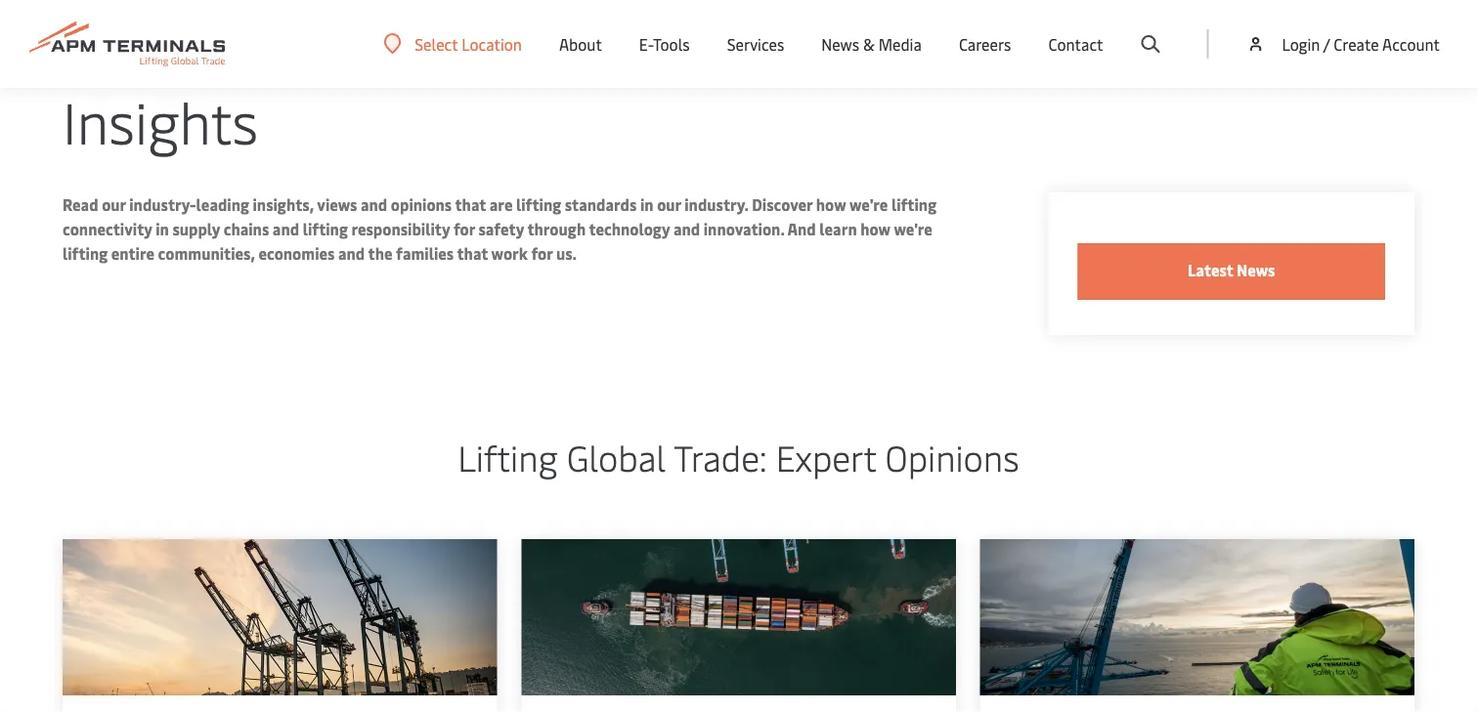 Task type: describe. For each thing, give the bounding box(es) containing it.
211207 decarbonizing port logistics the time is now image
[[981, 540, 1415, 696]]

login
[[1283, 33, 1321, 54]]

leading
[[196, 194, 249, 215]]

tools
[[653, 33, 690, 55]]

location
[[462, 33, 522, 54]]

brazil terminal portuario santos 1200 image
[[63, 540, 497, 696]]

1 vertical spatial insights
[[63, 82, 258, 158]]

0 horizontal spatial we're
[[850, 194, 888, 215]]

select
[[415, 33, 458, 54]]

lifting global trade: expert opinions
[[458, 434, 1020, 481]]

news inside read our industry-leading insights, views and opinions that are lifting standards in our industry. discover how we're lifting connectivity in supply chains and lifting responsibility for safety through technology and innovation. and learn how we're lifting entire communities, economies and the families that work for us. latest news
[[1237, 260, 1276, 281]]

discover
[[752, 194, 813, 215]]

select location button
[[384, 33, 522, 55]]

learn
[[820, 219, 857, 240]]

economies
[[259, 243, 335, 264]]

home
[[105, 19, 142, 38]]

latest
[[1188, 260, 1234, 281]]

login / create account link
[[1246, 0, 1441, 88]]

services
[[727, 33, 785, 55]]

and left the
[[338, 243, 365, 264]]

news & media button
[[822, 0, 922, 88]]

and up responsibility
[[361, 194, 388, 215]]

insights,
[[253, 194, 314, 215]]

the
[[368, 243, 393, 264]]

industry.
[[685, 194, 749, 215]]

&
[[864, 33, 875, 55]]

supply
[[173, 219, 220, 240]]

global home link
[[63, 19, 142, 38]]

industry-
[[129, 194, 196, 215]]

communities,
[[158, 243, 255, 264]]

chains
[[224, 219, 269, 240]]

news inside news & media dropdown button
[[822, 33, 860, 55]]

1 vertical spatial for
[[531, 243, 553, 264]]

e-tools
[[639, 33, 690, 55]]

login / create account
[[1283, 33, 1441, 54]]

account
[[1383, 33, 1441, 54]]

read
[[63, 194, 98, 215]]

about button
[[559, 0, 602, 88]]

media
[[879, 33, 922, 55]]

1 vertical spatial how
[[861, 219, 891, 240]]

latest news link
[[1078, 244, 1386, 300]]

families
[[396, 243, 454, 264]]

work
[[492, 243, 528, 264]]

and down insights, at the left of page
[[273, 219, 299, 240]]



Task type: locate. For each thing, give the bounding box(es) containing it.
and
[[361, 194, 388, 215], [273, 219, 299, 240], [674, 219, 700, 240], [338, 243, 365, 264]]

insights right home at the left
[[161, 19, 209, 38]]

read our industry-leading insights, views and opinions that are lifting standards in our industry. discover how we're lifting connectivity in supply chains and lifting responsibility for safety through technology and innovation. and learn how we're lifting entire communities, economies and the families that work for us. latest news
[[63, 194, 1276, 281]]

1 vertical spatial we're
[[894, 219, 933, 240]]

create
[[1334, 33, 1380, 54]]

0 vertical spatial that
[[455, 194, 486, 215]]

1 our from the left
[[102, 194, 126, 215]]

1 vertical spatial in
[[156, 219, 169, 240]]

1 vertical spatial news
[[1237, 260, 1276, 281]]

we're up learn
[[850, 194, 888, 215]]

in down industry-
[[156, 219, 169, 240]]

and
[[788, 219, 816, 240]]

technology
[[589, 219, 670, 240]]

0 vertical spatial in
[[641, 194, 654, 215]]

0 horizontal spatial our
[[102, 194, 126, 215]]

0 horizontal spatial global
[[63, 19, 102, 38]]

in
[[641, 194, 654, 215], [156, 219, 169, 240]]

0 vertical spatial news
[[822, 33, 860, 55]]

e-tools button
[[639, 0, 690, 88]]

insights
[[161, 19, 209, 38], [63, 82, 258, 158]]

in up technology
[[641, 194, 654, 215]]

e-
[[639, 33, 653, 55]]

opinions
[[391, 194, 452, 215]]

0 vertical spatial how
[[816, 194, 847, 215]]

0 horizontal spatial in
[[156, 219, 169, 240]]

news
[[822, 33, 860, 55], [1237, 260, 1276, 281]]

that
[[455, 194, 486, 215], [457, 243, 488, 264]]

1 horizontal spatial for
[[531, 243, 553, 264]]

innovation.
[[704, 219, 785, 240]]

are
[[490, 194, 513, 215]]

how right learn
[[861, 219, 891, 240]]

how
[[816, 194, 847, 215], [861, 219, 891, 240]]

entire
[[111, 243, 155, 264]]

we're
[[850, 194, 888, 215], [894, 219, 933, 240]]

careers button
[[959, 0, 1012, 88]]

0 vertical spatial we're
[[850, 194, 888, 215]]

/
[[1324, 33, 1330, 54]]

0 horizontal spatial news
[[822, 33, 860, 55]]

about
[[559, 33, 602, 55]]

contact
[[1049, 33, 1104, 55]]

for left us. at top
[[531, 243, 553, 264]]

that left are
[[455, 194, 486, 215]]

news left &
[[822, 33, 860, 55]]

news & media
[[822, 33, 922, 55]]

1 horizontal spatial we're
[[894, 219, 933, 240]]

global
[[63, 19, 102, 38], [567, 434, 666, 481]]

how up learn
[[816, 194, 847, 215]]

global home
[[63, 19, 142, 38]]

0 vertical spatial insights
[[161, 19, 209, 38]]

for
[[454, 219, 475, 240], [531, 243, 553, 264]]

0 vertical spatial global
[[63, 19, 102, 38]]

select location
[[415, 33, 522, 54]]

safety
[[479, 219, 524, 240]]

we're right learn
[[894, 219, 933, 240]]

1 horizontal spatial global
[[567, 434, 666, 481]]

lifting
[[516, 194, 562, 215], [892, 194, 937, 215], [303, 219, 348, 240], [63, 243, 108, 264]]

lifting
[[458, 434, 558, 481]]

2 our from the left
[[657, 194, 681, 215]]

opinions
[[886, 434, 1020, 481]]

insights up industry-
[[63, 82, 258, 158]]

1 horizontal spatial in
[[641, 194, 654, 215]]

0 horizontal spatial how
[[816, 194, 847, 215]]

our up connectivity
[[102, 194, 126, 215]]

that left work
[[457, 243, 488, 264]]

insights image
[[0, 0, 1478, 11]]

standards
[[565, 194, 637, 215]]

careers
[[959, 33, 1012, 55]]

0 vertical spatial for
[[454, 219, 475, 240]]

services button
[[727, 0, 785, 88]]

views
[[317, 194, 357, 215]]

1 horizontal spatial our
[[657, 194, 681, 215]]

1 horizontal spatial how
[[861, 219, 891, 240]]

trade:
[[674, 434, 767, 481]]

and down industry.
[[674, 219, 700, 240]]

expert
[[776, 434, 877, 481]]

connectivity
[[63, 219, 152, 240]]

1 horizontal spatial news
[[1237, 260, 1276, 281]]

for left safety
[[454, 219, 475, 240]]

1 vertical spatial global
[[567, 434, 666, 481]]

our up technology
[[657, 194, 681, 215]]

1 vertical spatial that
[[457, 243, 488, 264]]

responsibility
[[352, 219, 450, 240]]

0 horizontal spatial for
[[454, 219, 475, 240]]

keith blog image
[[522, 540, 956, 696]]

us.
[[556, 243, 577, 264]]

our
[[102, 194, 126, 215], [657, 194, 681, 215]]

contact button
[[1049, 0, 1104, 88]]

through
[[528, 219, 586, 240]]

news right latest
[[1237, 260, 1276, 281]]



Task type: vqa. For each thing, say whether or not it's contained in the screenshot.
Practical
no



